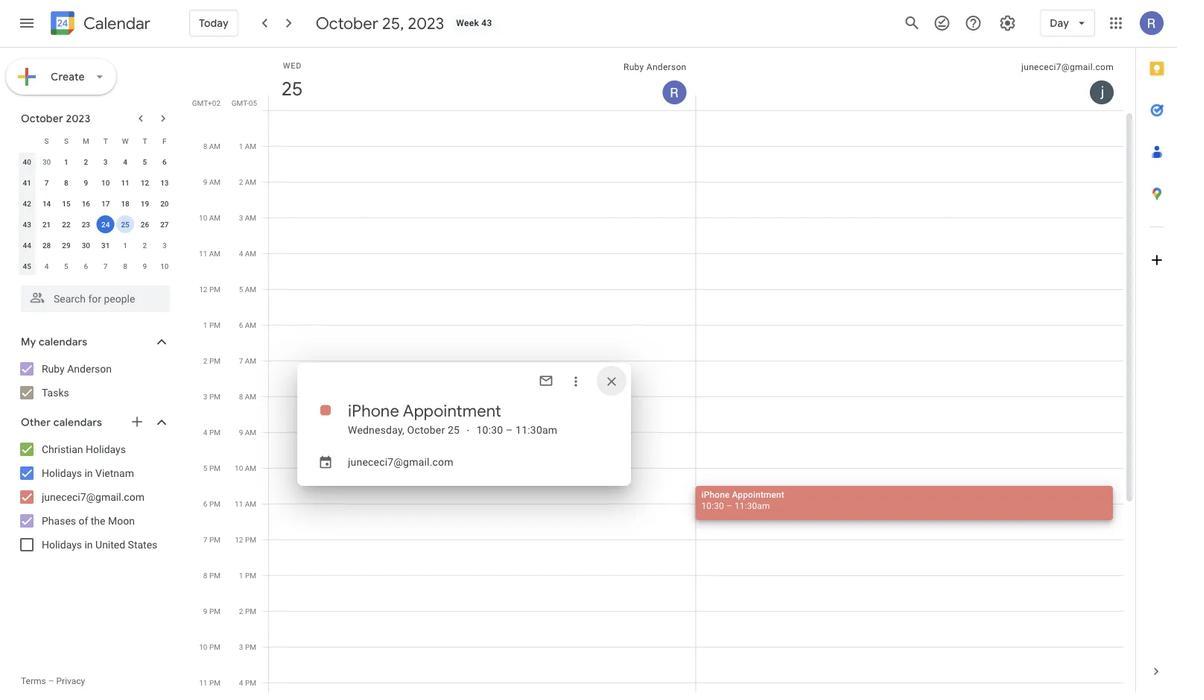 Task type: locate. For each thing, give the bounding box(es) containing it.
0 horizontal spatial 11 am
[[199, 249, 221, 258]]

wednesday, october 25 element
[[275, 72, 309, 106]]

⋅
[[466, 424, 471, 436]]

12 element
[[136, 174, 154, 192]]

0 horizontal spatial 12 pm
[[199, 285, 221, 294]]

2 vertical spatial –
[[48, 676, 54, 686]]

1 horizontal spatial 30
[[82, 241, 90, 250]]

9 am down 7 am
[[239, 428, 256, 437]]

2
[[84, 157, 88, 166], [239, 177, 243, 186], [143, 241, 147, 250], [203, 356, 208, 365], [239, 607, 243, 616]]

0 vertical spatial junececi7@gmail.com
[[1022, 62, 1114, 72]]

junececi7@gmail.com
[[1022, 62, 1114, 72], [348, 456, 454, 468], [42, 491, 145, 503]]

7
[[45, 178, 49, 187], [103, 262, 108, 271], [239, 356, 243, 365], [203, 535, 208, 544]]

0 horizontal spatial 4 pm
[[203, 428, 221, 437]]

8 am down 7 am
[[239, 392, 256, 401]]

2 vertical spatial october
[[407, 424, 445, 436]]

vietnam
[[95, 467, 134, 479]]

1 horizontal spatial 1 pm
[[239, 571, 256, 580]]

october left 25,
[[316, 13, 379, 34]]

1 vertical spatial 12 pm
[[235, 535, 256, 544]]

ruby anderson inside the 25 column header
[[624, 62, 687, 72]]

5 up 6 pm
[[203, 464, 208, 473]]

anderson inside the 25 column header
[[647, 62, 687, 72]]

other calendars
[[21, 416, 102, 429]]

5
[[143, 157, 147, 166], [64, 262, 68, 271], [239, 285, 243, 294], [203, 464, 208, 473]]

9 left 10 element at the top of the page
[[84, 178, 88, 187]]

calendars
[[39, 335, 87, 349], [53, 416, 102, 429]]

t right m
[[103, 136, 108, 145]]

cell
[[269, 110, 697, 693], [696, 110, 1124, 693]]

iphone appointment 10:30 – 11:30am
[[702, 489, 785, 511]]

gmt+02
[[192, 98, 221, 107]]

m
[[83, 136, 89, 145]]

2 in from the top
[[85, 539, 93, 551]]

iphone appointment heading
[[348, 400, 502, 421]]

row group inside october 2023 grid
[[17, 151, 174, 277]]

t
[[103, 136, 108, 145], [143, 136, 147, 145]]

iphone
[[348, 400, 400, 421], [702, 489, 730, 500]]

1 horizontal spatial ruby anderson
[[624, 62, 687, 72]]

6 up 7 pm
[[203, 499, 208, 508]]

0 vertical spatial 8 am
[[203, 142, 221, 151]]

week 43
[[456, 18, 492, 28]]

0 vertical spatial 12
[[141, 178, 149, 187]]

0 vertical spatial 43
[[482, 18, 492, 28]]

0 vertical spatial ruby anderson
[[624, 62, 687, 72]]

8 am left "1 am"
[[203, 142, 221, 151]]

0 vertical spatial ruby
[[624, 62, 644, 72]]

holidays down phases at the bottom left
[[42, 539, 82, 551]]

row containing iphone appointment
[[262, 110, 1124, 693]]

0 vertical spatial 10:30
[[477, 424, 503, 436]]

20 element
[[156, 195, 174, 212]]

0 horizontal spatial 9 am
[[203, 177, 221, 186]]

7 right november 6 element
[[103, 262, 108, 271]]

11:30am
[[516, 424, 558, 436], [735, 501, 770, 511]]

10 right november 9 element
[[160, 262, 169, 271]]

calendars up christian holidays on the left of the page
[[53, 416, 102, 429]]

0 horizontal spatial anderson
[[67, 363, 112, 375]]

4 pm up 5 pm
[[203, 428, 221, 437]]

5 for 5 am
[[239, 285, 243, 294]]

11 am right 6 pm
[[235, 499, 256, 508]]

1 vertical spatial 25
[[121, 220, 130, 229]]

1 horizontal spatial 2023
[[408, 13, 444, 34]]

1 vertical spatial 2023
[[66, 112, 90, 125]]

settings menu image
[[999, 14, 1017, 32]]

0 vertical spatial –
[[506, 424, 513, 436]]

10 up 11 pm
[[199, 643, 208, 651]]

12 pm left 5 am
[[199, 285, 221, 294]]

25 inside wed 25
[[281, 76, 302, 101]]

november 9 element
[[136, 257, 154, 275]]

0 horizontal spatial 2023
[[66, 112, 90, 125]]

1 up 2 am
[[239, 142, 243, 151]]

1 horizontal spatial iphone
[[702, 489, 730, 500]]

6 down 5 am
[[239, 321, 243, 329]]

tasks
[[42, 386, 69, 399]]

2 horizontal spatial –
[[727, 501, 733, 511]]

None search field
[[0, 280, 185, 312]]

row group containing 40
[[17, 151, 174, 277]]

october
[[316, 13, 379, 34], [21, 112, 63, 125], [407, 424, 445, 436]]

november 1 element
[[116, 236, 134, 254]]

0 vertical spatial 12 pm
[[199, 285, 221, 294]]

calendars right 'my'
[[39, 335, 87, 349]]

10 am
[[199, 213, 221, 222], [235, 464, 256, 473]]

2 vertical spatial junececi7@gmail.com
[[42, 491, 145, 503]]

30 right "29" element
[[82, 241, 90, 250]]

tab list
[[1137, 48, 1178, 651]]

3
[[103, 157, 108, 166], [239, 213, 243, 222], [162, 241, 167, 250], [203, 392, 208, 401], [239, 643, 243, 651]]

cell containing iphone appointment
[[696, 110, 1124, 693]]

october down iphone appointment heading
[[407, 424, 445, 436]]

1 right 31 element
[[123, 241, 127, 250]]

5 am
[[239, 285, 256, 294]]

1 pm right 8 pm
[[239, 571, 256, 580]]

1 vertical spatial 10:30
[[702, 501, 724, 511]]

2 down m
[[84, 157, 88, 166]]

1 vertical spatial holidays
[[42, 467, 82, 479]]

iphone appointment wednesday, october 25 ⋅ 10:30 – 11:30am
[[348, 400, 558, 436]]

3 up 5 pm
[[203, 392, 208, 401]]

30 right 40
[[42, 157, 51, 166]]

t right w
[[143, 136, 147, 145]]

0 horizontal spatial 11:30am
[[516, 424, 558, 436]]

0 vertical spatial 2023
[[408, 13, 444, 34]]

7 pm
[[203, 535, 221, 544]]

4 pm
[[203, 428, 221, 437], [239, 678, 256, 687]]

2 horizontal spatial october
[[407, 424, 445, 436]]

28
[[42, 241, 51, 250]]

2 horizontal spatial 12
[[235, 535, 243, 544]]

0 vertical spatial 11:30am
[[516, 424, 558, 436]]

0 vertical spatial in
[[85, 467, 93, 479]]

6 for november 6 element
[[84, 262, 88, 271]]

43 left 21
[[23, 220, 31, 229]]

7 up 8 pm
[[203, 535, 208, 544]]

am
[[209, 142, 221, 151], [245, 142, 256, 151], [209, 177, 221, 186], [245, 177, 256, 186], [209, 213, 221, 222], [245, 213, 256, 222], [209, 249, 221, 258], [245, 249, 256, 258], [245, 285, 256, 294], [245, 321, 256, 329], [245, 356, 256, 365], [245, 392, 256, 401], [245, 428, 256, 437], [245, 464, 256, 473], [245, 499, 256, 508]]

1 vertical spatial 43
[[23, 220, 31, 229]]

1 pm
[[203, 321, 221, 329], [239, 571, 256, 580]]

junececi7@gmail.com down day dropdown button
[[1022, 62, 1114, 72]]

–
[[506, 424, 513, 436], [727, 501, 733, 511], [48, 676, 54, 686]]

6 for 6 am
[[239, 321, 243, 329]]

phases
[[42, 515, 76, 527]]

8 up the 15 "element"
[[64, 178, 68, 187]]

0 vertical spatial 25
[[281, 76, 302, 101]]

0 vertical spatial anderson
[[647, 62, 687, 72]]

7 for november 7 element
[[103, 262, 108, 271]]

2023
[[408, 13, 444, 34], [66, 112, 90, 125]]

junececi7@gmail.com column header
[[696, 48, 1124, 110]]

terms – privacy
[[21, 676, 85, 686]]

create
[[51, 70, 85, 83]]

0 vertical spatial iphone
[[348, 400, 400, 421]]

1 vertical spatial 3 pm
[[239, 643, 256, 651]]

0 horizontal spatial t
[[103, 136, 108, 145]]

1 vertical spatial calendars
[[53, 416, 102, 429]]

10 am right 5 pm
[[235, 464, 256, 473]]

41
[[23, 178, 31, 187]]

2 pm right 9 pm
[[239, 607, 256, 616]]

9
[[203, 177, 207, 186], [84, 178, 88, 187], [143, 262, 147, 271], [239, 428, 243, 437], [203, 607, 208, 616]]

1 horizontal spatial 9 am
[[239, 428, 256, 437]]

0 horizontal spatial s
[[44, 136, 49, 145]]

7 for 7 am
[[239, 356, 243, 365]]

12 pm right 7 pm
[[235, 535, 256, 544]]

appointment for iphone appointment wednesday, october 25 ⋅ 10:30 – 11:30am
[[403, 400, 502, 421]]

s up 'september 30' element
[[44, 136, 49, 145]]

0 horizontal spatial 12
[[141, 178, 149, 187]]

6 left november 7 element
[[84, 262, 88, 271]]

4 down 3 am
[[239, 249, 243, 258]]

1 horizontal spatial appointment
[[732, 489, 785, 500]]

1 cell from the left
[[269, 110, 697, 693]]

appointment inside iphone appointment 10:30 – 11:30am
[[732, 489, 785, 500]]

holidays
[[86, 443, 126, 455], [42, 467, 82, 479], [42, 539, 82, 551]]

row containing 42
[[17, 193, 174, 214]]

1 vertical spatial 10 am
[[235, 464, 256, 473]]

24
[[101, 220, 110, 229]]

1 horizontal spatial t
[[143, 136, 147, 145]]

8 up 9 pm
[[203, 571, 208, 580]]

25 inside cell
[[121, 220, 130, 229]]

my calendars list
[[3, 357, 185, 405]]

calendar element
[[48, 8, 150, 41]]

junececi7@gmail.com up phases of the moon
[[42, 491, 145, 503]]

0 vertical spatial 3 pm
[[203, 392, 221, 401]]

1 horizontal spatial 25
[[281, 76, 302, 101]]

in down christian holidays on the left of the page
[[85, 467, 93, 479]]

holidays for holidays in united states
[[42, 539, 82, 551]]

november 10 element
[[156, 257, 174, 275]]

october for october 2023
[[21, 112, 63, 125]]

1 vertical spatial appointment
[[732, 489, 785, 500]]

1 vertical spatial 11:30am
[[735, 501, 770, 511]]

5 down 4 am
[[239, 285, 243, 294]]

s left m
[[64, 136, 69, 145]]

1 vertical spatial –
[[727, 501, 733, 511]]

6 for 6 pm
[[203, 499, 208, 508]]

in left united
[[85, 539, 93, 551]]

10 pm
[[199, 643, 221, 651]]

3 up 4 am
[[239, 213, 243, 222]]

18 element
[[116, 195, 134, 212]]

4
[[123, 157, 127, 166], [239, 249, 243, 258], [45, 262, 49, 271], [203, 428, 208, 437], [239, 678, 243, 687]]

27 element
[[156, 215, 174, 233]]

2 vertical spatial holidays
[[42, 539, 82, 551]]

3 pm right 10 pm
[[239, 643, 256, 651]]

10 left the 11 element
[[101, 178, 110, 187]]

2 pm
[[203, 356, 221, 365], [239, 607, 256, 616]]

0 horizontal spatial 8 am
[[203, 142, 221, 151]]

9 up 10 pm
[[203, 607, 208, 616]]

ruby anderson inside my calendars list
[[42, 363, 112, 375]]

1 vertical spatial ruby anderson
[[42, 363, 112, 375]]

10 am left 3 am
[[199, 213, 221, 222]]

24, today element
[[97, 215, 115, 233]]

9 am left 2 am
[[203, 177, 221, 186]]

1 vertical spatial in
[[85, 539, 93, 551]]

october for october 25, 2023
[[316, 13, 379, 34]]

2 down "1 am"
[[239, 177, 243, 186]]

iphone inside iphone appointment wednesday, october 25 ⋅ 10:30 – 11:30am
[[348, 400, 400, 421]]

0 horizontal spatial 43
[[23, 220, 31, 229]]

1 horizontal spatial 11:30am
[[735, 501, 770, 511]]

1 horizontal spatial 2 pm
[[239, 607, 256, 616]]

row
[[262, 110, 1124, 693], [17, 130, 174, 151], [17, 151, 174, 172], [17, 172, 174, 193], [17, 193, 174, 214], [17, 214, 174, 235], [17, 235, 174, 256], [17, 256, 174, 277]]

ruby
[[624, 62, 644, 72], [42, 363, 65, 375]]

october up 'september 30' element
[[21, 112, 63, 125]]

1 vertical spatial october
[[21, 112, 63, 125]]

1 horizontal spatial junececi7@gmail.com
[[348, 456, 454, 468]]

2 pm left 7 am
[[203, 356, 221, 365]]

holidays up 'vietnam'
[[86, 443, 126, 455]]

21
[[42, 220, 51, 229]]

create button
[[6, 59, 116, 95]]

12 right 7 pm
[[235, 535, 243, 544]]

0 horizontal spatial 30
[[42, 157, 51, 166]]

2 horizontal spatial 25
[[448, 424, 460, 436]]

0 horizontal spatial october
[[21, 112, 63, 125]]

15 element
[[57, 195, 75, 212]]

gmt-
[[232, 98, 249, 107]]

20
[[160, 199, 169, 208]]

10 element
[[97, 174, 115, 192]]

2023 up m
[[66, 112, 90, 125]]

1 horizontal spatial 4 pm
[[239, 678, 256, 687]]

5 left november 6 element
[[64, 262, 68, 271]]

2 horizontal spatial junececi7@gmail.com
[[1022, 62, 1114, 72]]

october 2023 grid
[[14, 130, 174, 277]]

11
[[121, 178, 130, 187], [199, 249, 207, 258], [235, 499, 243, 508], [199, 678, 208, 687]]

4 up the 11 element
[[123, 157, 127, 166]]

12
[[141, 178, 149, 187], [199, 285, 208, 294], [235, 535, 243, 544]]

appointment inside iphone appointment wednesday, october 25 ⋅ 10:30 – 11:30am
[[403, 400, 502, 421]]

1 vertical spatial 8 am
[[239, 392, 256, 401]]

3 pm up 5 pm
[[203, 392, 221, 401]]

0 vertical spatial 11 am
[[199, 249, 221, 258]]

1
[[239, 142, 243, 151], [64, 157, 68, 166], [123, 241, 127, 250], [203, 321, 208, 329], [239, 571, 243, 580]]

s
[[44, 136, 49, 145], [64, 136, 69, 145]]

november 2 element
[[136, 236, 154, 254]]

25 grid
[[191, 48, 1136, 693]]

0 vertical spatial 10 am
[[199, 213, 221, 222]]

11 right november 3 element
[[199, 249, 207, 258]]

2 cell from the left
[[696, 110, 1124, 693]]

in for united
[[85, 539, 93, 551]]

13
[[160, 178, 169, 187]]

0 horizontal spatial appointment
[[403, 400, 502, 421]]

calendars for other calendars
[[53, 416, 102, 429]]

11 am
[[199, 249, 221, 258], [235, 499, 256, 508]]

25 left ⋅
[[448, 424, 460, 436]]

0 vertical spatial october
[[316, 13, 379, 34]]

8 right november 7 element
[[123, 262, 127, 271]]

10:30
[[477, 424, 503, 436], [702, 501, 724, 511]]

2 vertical spatial 12
[[235, 535, 243, 544]]

september 30 element
[[38, 153, 56, 171]]

junececi7@gmail.com down 'wednesday,'
[[348, 456, 454, 468]]

12 inside row
[[141, 178, 149, 187]]

11 am left 4 am
[[199, 249, 221, 258]]

november 6 element
[[77, 257, 95, 275]]

8
[[203, 142, 207, 151], [64, 178, 68, 187], [123, 262, 127, 271], [239, 392, 243, 401], [203, 571, 208, 580]]

0 vertical spatial 30
[[42, 157, 51, 166]]

27
[[160, 220, 169, 229]]

11:30am inside iphone appointment 10:30 – 11:30am
[[735, 501, 770, 511]]

0 vertical spatial holidays
[[86, 443, 126, 455]]

0 horizontal spatial 10:30
[[477, 424, 503, 436]]

1 vertical spatial 1 pm
[[239, 571, 256, 580]]

wed 25
[[281, 61, 302, 101]]

0 vertical spatial calendars
[[39, 335, 87, 349]]

2023 right 25,
[[408, 13, 444, 34]]

row group
[[17, 151, 174, 277]]

1 horizontal spatial ruby
[[624, 62, 644, 72]]

other calendars button
[[3, 411, 185, 435]]

christian holidays
[[42, 443, 126, 455]]

terms
[[21, 676, 46, 686]]

day
[[1050, 16, 1070, 30]]

1 horizontal spatial 10:30
[[702, 501, 724, 511]]

ruby anderson
[[624, 62, 687, 72], [42, 363, 112, 375]]

holidays down "christian"
[[42, 467, 82, 479]]

9 am
[[203, 177, 221, 186], [239, 428, 256, 437]]

1 horizontal spatial 8 am
[[239, 392, 256, 401]]

0 horizontal spatial ruby anderson
[[42, 363, 112, 375]]

9 right 13 element
[[203, 177, 207, 186]]

1 vertical spatial 12
[[199, 285, 208, 294]]

31 element
[[97, 236, 115, 254]]

25 down wed
[[281, 76, 302, 101]]

30 for 'september 30' element
[[42, 157, 51, 166]]

5 for november 5 element
[[64, 262, 68, 271]]

november 7 element
[[97, 257, 115, 275]]

november 4 element
[[38, 257, 56, 275]]

7 down the 6 am
[[239, 356, 243, 365]]

1 vertical spatial 11 am
[[235, 499, 256, 508]]

other
[[21, 416, 51, 429]]

30
[[42, 157, 51, 166], [82, 241, 90, 250]]

1 horizontal spatial 12
[[199, 285, 208, 294]]

holidays for holidays in vietnam
[[42, 467, 82, 479]]

0 horizontal spatial 1 pm
[[203, 321, 221, 329]]

1 right 'september 30' element
[[64, 157, 68, 166]]

6
[[162, 157, 167, 166], [84, 262, 88, 271], [239, 321, 243, 329], [203, 499, 208, 508]]

25
[[281, 76, 302, 101], [121, 220, 130, 229], [448, 424, 460, 436]]

10:30 inside iphone appointment 10:30 – 11:30am
[[702, 501, 724, 511]]

1 horizontal spatial s
[[64, 136, 69, 145]]

12 right the 11 element
[[141, 178, 149, 187]]

row inside "25" grid
[[262, 110, 1124, 693]]

43 right week
[[482, 18, 492, 28]]

24 cell
[[96, 214, 115, 235]]

3 right november 2 element
[[162, 241, 167, 250]]

5 up 12 element
[[143, 157, 147, 166]]

0 horizontal spatial 2 pm
[[203, 356, 221, 365]]

0 horizontal spatial 10 am
[[199, 213, 221, 222]]

1 in from the top
[[85, 467, 93, 479]]

12 left 5 am
[[199, 285, 208, 294]]

4 pm right 11 pm
[[239, 678, 256, 687]]

25 right 24, today element
[[121, 220, 130, 229]]

iphone inside iphone appointment 10:30 – 11:30am
[[702, 489, 730, 500]]

pm
[[209, 285, 221, 294], [209, 321, 221, 329], [209, 356, 221, 365], [209, 392, 221, 401], [209, 428, 221, 437], [209, 464, 221, 473], [209, 499, 221, 508], [209, 535, 221, 544], [245, 535, 256, 544], [209, 571, 221, 580], [245, 571, 256, 580], [209, 607, 221, 616], [245, 607, 256, 616], [209, 643, 221, 651], [245, 643, 256, 651], [209, 678, 221, 687], [245, 678, 256, 687]]

11 right 10 element at the top of the page
[[121, 178, 130, 187]]

1 pm left the 6 am
[[203, 321, 221, 329]]



Task type: vqa. For each thing, say whether or not it's contained in the screenshot.


Task type: describe. For each thing, give the bounding box(es) containing it.
anderson inside my calendars list
[[67, 363, 112, 375]]

26 element
[[136, 215, 154, 233]]

my calendars
[[21, 335, 87, 349]]

moon
[[108, 515, 135, 527]]

appointment for iphone appointment 10:30 – 11:30am
[[732, 489, 785, 500]]

17
[[101, 199, 110, 208]]

row containing 40
[[17, 151, 174, 172]]

row containing s
[[17, 130, 174, 151]]

30 element
[[77, 236, 95, 254]]

gmt-05
[[232, 98, 257, 107]]

43 inside row
[[23, 220, 31, 229]]

wednesday,
[[348, 424, 405, 436]]

my
[[21, 335, 36, 349]]

40
[[23, 157, 31, 166]]

privacy link
[[56, 676, 85, 686]]

1 vertical spatial 4 pm
[[239, 678, 256, 687]]

row containing 44
[[17, 235, 174, 256]]

22 element
[[57, 215, 75, 233]]

11 pm
[[199, 678, 221, 687]]

30 for 30 element
[[82, 241, 90, 250]]

october inside iphone appointment wednesday, october 25 ⋅ 10:30 – 11:30am
[[407, 424, 445, 436]]

calendar
[[83, 13, 150, 34]]

today button
[[189, 5, 238, 41]]

7 for 7 pm
[[203, 535, 208, 544]]

14 element
[[38, 195, 56, 212]]

wed
[[283, 61, 302, 70]]

christian
[[42, 443, 83, 455]]

9 down 7 am
[[239, 428, 243, 437]]

add other calendars image
[[130, 414, 145, 429]]

calendar heading
[[81, 13, 150, 34]]

of
[[79, 515, 88, 527]]

14
[[42, 199, 51, 208]]

11 inside row
[[121, 178, 130, 187]]

phases of the moon
[[42, 515, 135, 527]]

1 horizontal spatial 3 pm
[[239, 643, 256, 651]]

0 vertical spatial 9 am
[[203, 177, 221, 186]]

11 element
[[116, 174, 134, 192]]

16
[[82, 199, 90, 208]]

9 pm
[[203, 607, 221, 616]]

25 column header
[[268, 48, 697, 110]]

2 left 7 am
[[203, 356, 208, 365]]

18
[[121, 199, 130, 208]]

21 element
[[38, 215, 56, 233]]

0 vertical spatial 1 pm
[[203, 321, 221, 329]]

4 left november 5 element
[[45, 262, 49, 271]]

november 5 element
[[57, 257, 75, 275]]

15
[[62, 199, 71, 208]]

6 pm
[[203, 499, 221, 508]]

2 am
[[239, 177, 256, 186]]

4 am
[[239, 249, 256, 258]]

other calendars list
[[3, 438, 185, 557]]

holidays in united states
[[42, 539, 158, 551]]

– inside iphone appointment 10:30 – 11:30am
[[727, 501, 733, 511]]

row containing 45
[[17, 256, 174, 277]]

8 right f
[[203, 142, 207, 151]]

– inside iphone appointment wednesday, october 25 ⋅ 10:30 – 11:30am
[[506, 424, 513, 436]]

2 right november 1 element
[[143, 241, 147, 250]]

44
[[23, 241, 31, 250]]

1 vertical spatial junececi7@gmail.com
[[348, 456, 454, 468]]

5 for 5 pm
[[203, 464, 208, 473]]

f
[[163, 136, 167, 145]]

today
[[199, 16, 229, 30]]

0 vertical spatial 4 pm
[[203, 428, 221, 437]]

1 horizontal spatial 11 am
[[235, 499, 256, 508]]

1 right 8 pm
[[239, 571, 243, 580]]

22
[[62, 220, 71, 229]]

october 25, 2023
[[316, 13, 444, 34]]

holidays in vietnam
[[42, 467, 134, 479]]

11:30am inside iphone appointment wednesday, october 25 ⋅ 10:30 – 11:30am
[[516, 424, 558, 436]]

1 left the 6 am
[[203, 321, 208, 329]]

iphone for iphone appointment wednesday, october 25 ⋅ 10:30 – 11:30am
[[348, 400, 400, 421]]

9 right november 8 element at the top left
[[143, 262, 147, 271]]

25 inside iphone appointment wednesday, october 25 ⋅ 10:30 – 11:30am
[[448, 424, 460, 436]]

28 element
[[38, 236, 56, 254]]

7 am
[[239, 356, 256, 365]]

6 down f
[[162, 157, 167, 166]]

1 horizontal spatial 12 pm
[[235, 535, 256, 544]]

1 vertical spatial 2 pm
[[239, 607, 256, 616]]

29 element
[[57, 236, 75, 254]]

ruby inside the 25 column header
[[624, 62, 644, 72]]

10 right 27 element
[[199, 213, 207, 222]]

Search for people text field
[[30, 285, 161, 312]]

day button
[[1041, 5, 1096, 41]]

email event details image
[[539, 373, 554, 388]]

17 element
[[97, 195, 115, 212]]

2 t from the left
[[143, 136, 147, 145]]

terms link
[[21, 676, 46, 686]]

main drawer image
[[18, 14, 36, 32]]

w
[[122, 136, 129, 145]]

row containing 43
[[17, 214, 174, 235]]

16 element
[[77, 195, 95, 212]]

november 3 element
[[156, 236, 174, 254]]

united
[[95, 539, 125, 551]]

calendars for my calendars
[[39, 335, 87, 349]]

29
[[62, 241, 71, 250]]

8 down 7 am
[[239, 392, 243, 401]]

23 element
[[77, 215, 95, 233]]

45
[[23, 262, 31, 271]]

13 element
[[156, 174, 174, 192]]

november 8 element
[[116, 257, 134, 275]]

31
[[101, 241, 110, 250]]

25 cell
[[115, 214, 135, 235]]

25 element
[[116, 215, 134, 233]]

7 right 41
[[45, 178, 49, 187]]

october 2023
[[21, 112, 90, 125]]

3 am
[[239, 213, 256, 222]]

3 up 10 element at the top of the page
[[103, 157, 108, 166]]

8 pm
[[203, 571, 221, 580]]

10 right 5 pm
[[235, 464, 243, 473]]

junececi7@gmail.com inside junececi7@gmail.com column header
[[1022, 62, 1114, 72]]

iphone for iphone appointment 10:30 – 11:30am
[[702, 489, 730, 500]]

states
[[128, 539, 158, 551]]

0 vertical spatial 2 pm
[[203, 356, 221, 365]]

1 t from the left
[[103, 136, 108, 145]]

11 down 10 pm
[[199, 678, 208, 687]]

42
[[23, 199, 31, 208]]

2 right 9 pm
[[239, 607, 243, 616]]

19
[[141, 199, 149, 208]]

1 horizontal spatial 43
[[482, 18, 492, 28]]

10:30 inside iphone appointment wednesday, october 25 ⋅ 10:30 – 11:30am
[[477, 424, 503, 436]]

1 s from the left
[[44, 136, 49, 145]]

1 am
[[239, 142, 256, 151]]

3 right 10 pm
[[239, 643, 243, 651]]

4 up 5 pm
[[203, 428, 208, 437]]

5 pm
[[203, 464, 221, 473]]

25,
[[382, 13, 404, 34]]

week
[[456, 18, 479, 28]]

in for vietnam
[[85, 467, 93, 479]]

26
[[141, 220, 149, 229]]

11 right 6 pm
[[235, 499, 243, 508]]

19 element
[[136, 195, 154, 212]]

23
[[82, 220, 90, 229]]

2 s from the left
[[64, 136, 69, 145]]

junececi7@gmail.com inside "other calendars" list
[[42, 491, 145, 503]]

ruby inside my calendars list
[[42, 363, 65, 375]]

6 am
[[239, 321, 256, 329]]

my calendars button
[[3, 330, 185, 354]]

privacy
[[56, 676, 85, 686]]

1 vertical spatial 9 am
[[239, 428, 256, 437]]

row containing 41
[[17, 172, 174, 193]]

the
[[91, 515, 105, 527]]

4 right 11 pm
[[239, 678, 243, 687]]

05
[[249, 98, 257, 107]]



